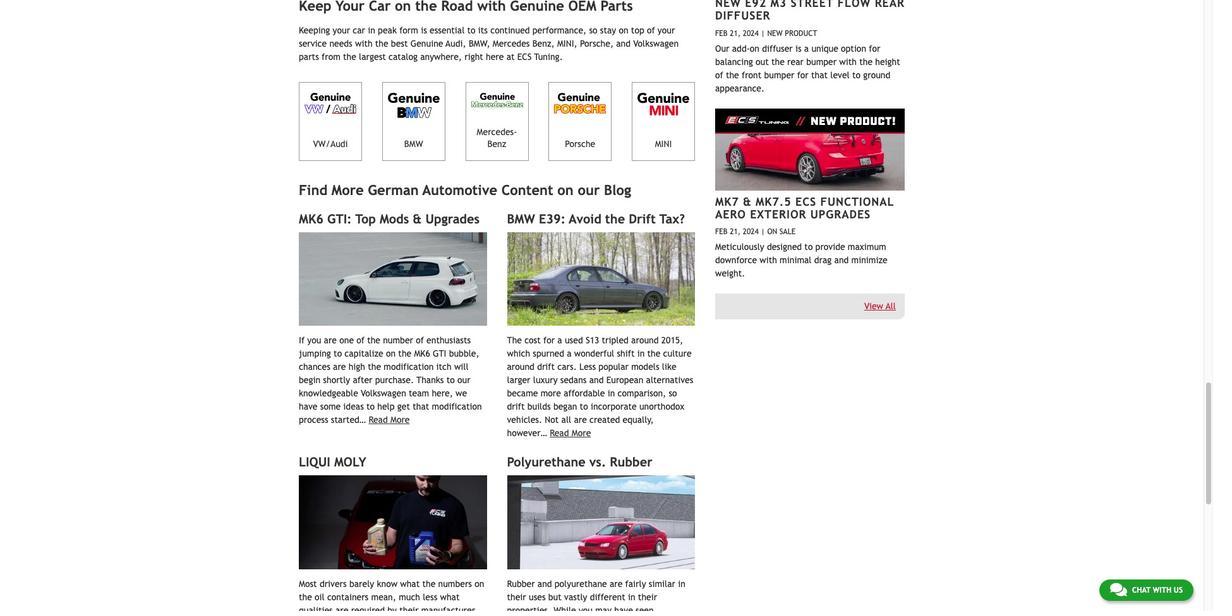 Task type: describe. For each thing, give the bounding box(es) containing it.
out
[[756, 57, 769, 67]]

front
[[742, 70, 762, 80]]

mini
[[655, 139, 672, 149]]

read for top
[[369, 415, 388, 426]]

may
[[595, 606, 612, 612]]

continued
[[491, 25, 530, 35]]

m3
[[771, 0, 787, 9]]

balancing
[[715, 57, 753, 67]]

2 horizontal spatial for
[[869, 43, 881, 53]]

all
[[886, 301, 896, 311]]

tuning.
[[534, 52, 563, 62]]

mercedes
[[493, 39, 530, 49]]

less
[[580, 362, 596, 372]]

peak
[[378, 25, 397, 35]]

performance,
[[533, 25, 587, 35]]

volkswagen inside "keeping your car in peak form is essential to its continued performance, so stay on top of your service needs with the best genuine audi, bmw, mercedes benz, mini, porsche, and volkswagen parts from the largest catalog anywhere, right here at ecs tuning."
[[633, 39, 679, 49]]

of inside feb 21, 2024 | new product our add-on diffuser is a unique option for balancing out the rear bumper with the height of the front bumper for that level to ground appearance.
[[715, 70, 723, 80]]

new inside new e92 m3 street flow rear diffuser
[[715, 0, 741, 9]]

1 horizontal spatial our
[[578, 182, 600, 198]]

to down one
[[334, 349, 342, 359]]

if you are one of the number of enthusiasts jumping to capitalize on the mk6 gti bubble, chances are high the modification itch will begin shortly after purchase. thanks to our knowledgeable volkswagen team here, we have some ideas to help get that modification process started…
[[299, 336, 482, 426]]

exterior
[[750, 208, 807, 221]]

at
[[507, 52, 515, 62]]

by
[[388, 606, 397, 612]]

the down balancing
[[726, 70, 739, 80]]

minimize
[[852, 255, 888, 265]]

required
[[351, 606, 385, 612]]

properties.
[[507, 606, 551, 612]]

you inside if you are one of the number of enthusiasts jumping to capitalize on the mk6 gti bubble, chances are high the modification itch will begin shortly after purchase. thanks to our knowledgeable volkswagen team here, we have some ideas to help get that modification process started…
[[307, 336, 321, 346]]

chat with us link
[[1100, 580, 1194, 602]]

comments image
[[1110, 583, 1127, 598]]

1 vertical spatial modification
[[432, 402, 482, 412]]

our
[[715, 43, 730, 53]]

the left drift at top
[[605, 211, 625, 226]]

equally,
[[623, 415, 654, 426]]

drift
[[629, 211, 656, 226]]

0 vertical spatial drift
[[537, 362, 555, 372]]

will
[[454, 362, 469, 372]]

began
[[554, 402, 577, 412]]

provide
[[816, 242, 845, 252]]

new inside feb 21, 2024 | new product our add-on diffuser is a unique option for balancing out the rear bumper with the height of the front bumper for that level to ground appearance.
[[767, 29, 783, 38]]

keeping your car in peak form is essential to its continued performance, so stay on top of your service needs with the best genuine audi, bmw, mercedes benz, mini, porsche, and volkswagen parts from the largest catalog anywhere, right here at ecs tuning.
[[299, 25, 679, 62]]

essential
[[430, 25, 465, 35]]

with inside feb 21, 2024 | new product our add-on diffuser is a unique option for balancing out the rear bumper with the height of the front bumper for that level to ground appearance.
[[839, 57, 857, 67]]

different
[[590, 593, 625, 603]]

flow
[[838, 0, 871, 9]]

capitalize
[[345, 349, 383, 359]]

to inside the cost for a used s13 tripled around 2015, which spurned a wonderful shift in the culture around drift cars. less popular models like larger luxury sedans and european alternatives became more affordable in comparison, so drift builds began to incorporate unorthodox vehicles. not all are created equally, however…
[[580, 402, 588, 412]]

ground
[[863, 70, 891, 80]]

with left us
[[1153, 586, 1172, 595]]

we
[[456, 389, 467, 399]]

are inside most drivers barely know what the numbers on the oil containers mean, much less what qualities are required by their manufacture
[[336, 606, 348, 612]]

the up ground
[[860, 57, 873, 67]]

and inside "keeping your car in peak form is essential to its continued performance, so stay on top of your service needs with the best genuine audi, bmw, mercedes benz, mini, porsche, and volkswagen parts from the largest catalog anywhere, right here at ecs tuning."
[[616, 39, 631, 49]]

diffuser
[[762, 43, 793, 53]]

polyurethane vs. rubber
[[507, 455, 653, 470]]

after
[[353, 376, 373, 386]]

porsche link
[[549, 82, 612, 161]]

high
[[349, 362, 365, 372]]

21, for meticulously
[[730, 228, 741, 236]]

benz
[[488, 139, 506, 149]]

1 horizontal spatial for
[[797, 70, 809, 80]]

functional
[[821, 195, 894, 208]]

some
[[320, 402, 341, 412]]

rubber and polyurethane are fairly similar in their uses but vastly different in their properties. while you may have se
[[507, 580, 691, 612]]

of right number
[[416, 336, 424, 346]]

maximum
[[848, 242, 886, 252]]

liqui moly
[[299, 455, 366, 470]]

of up capitalize
[[357, 336, 365, 346]]

shortly
[[323, 376, 350, 386]]

product
[[785, 29, 817, 38]]

liqui moly link
[[299, 455, 366, 470]]

ideas
[[343, 402, 364, 412]]

2 horizontal spatial their
[[638, 593, 657, 603]]

porsche
[[565, 139, 595, 149]]

to inside feb 21, 2024 | on sale meticulously designed to provide maximum downforce with minimal drag and minimize weight.
[[805, 242, 813, 252]]

german
[[368, 182, 419, 198]]

genuine
[[411, 39, 443, 49]]

0 horizontal spatial around
[[507, 362, 535, 372]]

the down capitalize
[[368, 362, 381, 372]]

enthusiasts
[[427, 336, 471, 346]]

rubber inside rubber and polyurethane are fairly similar in their uses but vastly different in their properties. while you may have se
[[507, 580, 535, 590]]

vs.
[[589, 455, 606, 470]]

read more link for avoid
[[550, 429, 591, 439]]

keeping
[[299, 25, 330, 35]]

1 your from the left
[[333, 25, 350, 35]]

1 vertical spatial &
[[413, 211, 422, 226]]

begin
[[299, 376, 320, 386]]

drag
[[814, 255, 832, 265]]

0 vertical spatial around
[[631, 336, 659, 346]]

uses
[[529, 593, 546, 603]]

on inside "keeping your car in peak form is essential to its continued performance, so stay on top of your service needs with the best genuine audi, bmw, mercedes benz, mini, porsche, and volkswagen parts from the largest catalog anywhere, right here at ecs tuning."
[[619, 25, 629, 35]]

2024 for designed
[[743, 228, 759, 236]]

bubble,
[[449, 349, 479, 359]]

in down the fairly
[[628, 593, 636, 603]]

on up e39:
[[558, 182, 574, 198]]

to inside feb 21, 2024 | new product our add-on diffuser is a unique option for balancing out the rear bumper with the height of the front bumper for that level to ground appearance.
[[852, 70, 861, 80]]

& inside mk7 & mk7.5 ecs functional aero exterior upgrades
[[743, 195, 752, 208]]

gti:
[[327, 211, 352, 226]]

0 horizontal spatial drift
[[507, 402, 525, 412]]

that inside feb 21, 2024 | new product our add-on diffuser is a unique option for balancing out the rear bumper with the height of the front bumper for that level to ground appearance.
[[811, 70, 828, 80]]

numbers
[[438, 580, 472, 590]]

benz,
[[533, 39, 555, 49]]

0 horizontal spatial upgrades
[[426, 211, 480, 226]]

gti
[[433, 349, 446, 359]]

feb for our
[[715, 29, 728, 38]]

a for is
[[804, 43, 809, 53]]

on inside if you are one of the number of enthusiasts jumping to capitalize on the mk6 gti bubble, chances are high the modification itch will begin shortly after purchase. thanks to our knowledgeable volkswagen team here, we have some ideas to help get that modification process started…
[[386, 349, 396, 359]]

1 horizontal spatial their
[[507, 593, 526, 603]]

vehicles.
[[507, 415, 542, 426]]

used
[[565, 336, 583, 346]]

the down diffuser
[[772, 57, 785, 67]]

so inside the cost for a used s13 tripled around 2015, which spurned a wonderful shift in the culture around drift cars. less popular models like larger luxury sedans and european alternatives became more affordable in comparison, so drift builds began to incorporate unorthodox vehicles. not all are created equally, however…
[[669, 389, 677, 399]]

content
[[502, 182, 553, 198]]

anywhere,
[[420, 52, 462, 62]]

vastly
[[564, 593, 587, 603]]

and inside feb 21, 2024 | on sale meticulously designed to provide maximum downforce with minimal drag and minimize weight.
[[835, 255, 849, 265]]

are inside rubber and polyurethane are fairly similar in their uses but vastly different in their properties. while you may have se
[[610, 580, 623, 590]]

jumping
[[299, 349, 331, 359]]

1 vertical spatial a
[[558, 336, 562, 346]]

view
[[865, 301, 883, 311]]

top
[[355, 211, 376, 226]]

bmw for bmw
[[404, 139, 423, 149]]

the down most
[[299, 593, 312, 603]]

on inside feb 21, 2024 | new product our add-on diffuser is a unique option for balancing out the rear bumper with the height of the front bumper for that level to ground appearance.
[[750, 43, 760, 53]]

mercedes- benz link
[[465, 82, 529, 161]]

top
[[631, 25, 644, 35]]

chat with us
[[1132, 586, 1183, 595]]

2 your from the left
[[658, 25, 675, 35]]

bmw,
[[469, 39, 490, 49]]

feb for meticulously
[[715, 228, 728, 236]]

tax?
[[660, 211, 685, 226]]

ecs inside mk7 & mk7.5 ecs functional aero exterior upgrades
[[796, 195, 817, 208]]

chances
[[299, 362, 330, 372]]

are up "shortly"
[[333, 362, 346, 372]]

ecs inside "keeping your car in peak form is essential to its continued performance, so stay on top of your service needs with the best genuine audi, bmw, mercedes benz, mini, porsche, and volkswagen parts from the largest catalog anywhere, right here at ecs tuning."
[[517, 52, 532, 62]]

sedans
[[560, 376, 587, 386]]

if
[[299, 336, 305, 346]]

rear
[[875, 0, 905, 9]]

with inside feb 21, 2024 | on sale meticulously designed to provide maximum downforce with minimal drag and minimize weight.
[[760, 255, 777, 265]]

incorporate
[[591, 402, 637, 412]]

mean,
[[371, 593, 396, 603]]

for inside the cost for a used s13 tripled around 2015, which spurned a wonderful shift in the culture around drift cars. less popular models like larger luxury sedans and european alternatives became more affordable in comparison, so drift builds began to incorporate unorthodox vehicles. not all are created equally, however…
[[543, 336, 555, 346]]

the up less
[[422, 580, 436, 590]]

to down 'itch'
[[447, 376, 455, 386]]

more for mk6
[[391, 415, 410, 426]]

while
[[554, 606, 576, 612]]

needs
[[329, 39, 352, 49]]



Task type: locate. For each thing, give the bounding box(es) containing it.
that inside if you are one of the number of enthusiasts jumping to capitalize on the mk6 gti bubble, chances are high the modification itch will begin shortly after purchase. thanks to our knowledgeable volkswagen team here, we have some ideas to help get that modification process started…
[[413, 402, 429, 412]]

feb
[[715, 29, 728, 38], [715, 228, 728, 236]]

1 feb from the top
[[715, 29, 728, 38]]

1 horizontal spatial new
[[767, 29, 783, 38]]

1 vertical spatial around
[[507, 362, 535, 372]]

european
[[607, 376, 644, 386]]

1 vertical spatial feb
[[715, 228, 728, 236]]

1 vertical spatial read
[[550, 429, 569, 439]]

2024 up add-
[[743, 29, 759, 38]]

read more link
[[369, 415, 410, 426], [550, 429, 591, 439]]

1 vertical spatial 2024
[[743, 228, 759, 236]]

upgrades down automotive
[[426, 211, 480, 226]]

drift down "became"
[[507, 402, 525, 412]]

from
[[322, 52, 340, 62]]

1 horizontal spatial upgrades
[[811, 208, 871, 221]]

1 horizontal spatial you
[[579, 606, 593, 612]]

is inside "keeping your car in peak form is essential to its continued performance, so stay on top of your service needs with the best genuine audi, bmw, mercedes benz, mini, porsche, and volkswagen parts from the largest catalog anywhere, right here at ecs tuning."
[[421, 25, 427, 35]]

21, inside feb 21, 2024 | new product our add-on diffuser is a unique option for balancing out the rear bumper with the height of the front bumper for that level to ground appearance.
[[730, 29, 741, 38]]

and down provide
[[835, 255, 849, 265]]

0 vertical spatial so
[[589, 25, 598, 35]]

cars.
[[558, 362, 577, 372]]

ecs right at
[[517, 52, 532, 62]]

around
[[631, 336, 659, 346], [507, 362, 535, 372]]

to down affordable
[[580, 402, 588, 412]]

1 vertical spatial read more
[[550, 429, 591, 439]]

around up 'larger'
[[507, 362, 535, 372]]

0 vertical spatial read
[[369, 415, 388, 426]]

0 horizontal spatial your
[[333, 25, 350, 35]]

0 vertical spatial rubber
[[610, 455, 653, 470]]

1 vertical spatial |
[[761, 228, 765, 236]]

0 horizontal spatial &
[[413, 211, 422, 226]]

1 21, from the top
[[730, 29, 741, 38]]

1 vertical spatial mk6
[[414, 349, 430, 359]]

for down rear
[[797, 70, 809, 80]]

our down will at the left
[[458, 376, 471, 386]]

1 vertical spatial what
[[440, 593, 460, 603]]

drift up luxury at left bottom
[[537, 362, 555, 372]]

rubber up "uses"
[[507, 580, 535, 590]]

1 horizontal spatial rubber
[[610, 455, 653, 470]]

and inside rubber and polyurethane are fairly similar in their uses but vastly different in their properties. while you may have se
[[538, 580, 552, 590]]

catalog
[[389, 52, 418, 62]]

with
[[355, 39, 373, 49], [839, 57, 857, 67], [760, 255, 777, 265], [1153, 586, 1172, 595]]

bmw down content
[[507, 211, 535, 226]]

not
[[545, 415, 559, 426]]

&
[[743, 195, 752, 208], [413, 211, 422, 226]]

mk6
[[299, 211, 324, 226], [414, 349, 430, 359]]

of inside "keeping your car in peak form is essential to its continued performance, so stay on top of your service needs with the best genuine audi, bmw, mercedes benz, mini, porsche, and volkswagen parts from the largest catalog anywhere, right here at ecs tuning."
[[647, 25, 655, 35]]

downforce
[[715, 255, 757, 265]]

| inside feb 21, 2024 | on sale meticulously designed to provide maximum downforce with minimal drag and minimize weight.
[[761, 228, 765, 236]]

the down "peak"
[[375, 39, 388, 49]]

the down number
[[398, 349, 412, 359]]

of down balancing
[[715, 70, 723, 80]]

0 vertical spatial is
[[421, 25, 427, 35]]

new e92 m3 street flow rear diffuser
[[715, 0, 905, 22]]

drift
[[537, 362, 555, 372], [507, 402, 525, 412]]

on
[[767, 228, 777, 236]]

their down the fairly
[[638, 593, 657, 603]]

volkswagen up help on the left
[[361, 389, 406, 399]]

2 feb from the top
[[715, 228, 728, 236]]

are up different
[[610, 580, 623, 590]]

their inside most drivers barely know what the numbers on the oil containers mean, much less what qualities are required by their manufacture
[[399, 606, 419, 612]]

1 vertical spatial more
[[391, 415, 410, 426]]

2 horizontal spatial more
[[572, 429, 591, 439]]

liqui moly products image
[[299, 476, 487, 570]]

affordable
[[564, 389, 605, 399]]

mods
[[380, 211, 409, 226]]

2024 inside feb 21, 2024 | on sale meticulously designed to provide maximum downforce with minimal drag and minimize weight.
[[743, 228, 759, 236]]

21, for our
[[730, 29, 741, 38]]

0 vertical spatial that
[[811, 70, 828, 80]]

read more for avoid
[[550, 429, 591, 439]]

2 vertical spatial more
[[572, 429, 591, 439]]

feb inside feb 21, 2024 | on sale meticulously designed to provide maximum downforce with minimal drag and minimize weight.
[[715, 228, 728, 236]]

in up models
[[637, 349, 645, 359]]

0 vertical spatial ecs
[[517, 52, 532, 62]]

porsche,
[[580, 39, 614, 49]]

process
[[299, 415, 328, 426]]

and down less
[[589, 376, 604, 386]]

in right car
[[368, 25, 375, 35]]

1 vertical spatial volkswagen
[[361, 389, 406, 399]]

are
[[324, 336, 337, 346], [333, 362, 346, 372], [574, 415, 587, 426], [610, 580, 623, 590], [336, 606, 348, 612]]

you
[[307, 336, 321, 346], [579, 606, 593, 612]]

read down all
[[550, 429, 569, 439]]

new left e92
[[715, 0, 741, 9]]

car
[[353, 25, 365, 35]]

& right mods
[[413, 211, 422, 226]]

read more down all
[[550, 429, 591, 439]]

audi,
[[446, 39, 466, 49]]

bmw for bmw e39: avoid the drift tax?
[[507, 211, 535, 226]]

with down designed
[[760, 255, 777, 265]]

a left the used
[[558, 336, 562, 346]]

vw/audi link
[[299, 82, 362, 161]]

1 vertical spatial our
[[458, 376, 471, 386]]

volkswagen
[[633, 39, 679, 49], [361, 389, 406, 399]]

so
[[589, 25, 598, 35], [669, 389, 677, 399]]

meticulously
[[715, 242, 764, 252]]

0 vertical spatial what
[[400, 580, 420, 590]]

0 vertical spatial for
[[869, 43, 881, 53]]

largest
[[359, 52, 386, 62]]

know
[[377, 580, 398, 590]]

our up avoid
[[578, 182, 600, 198]]

0 vertical spatial mk6
[[299, 211, 324, 226]]

wonderful
[[574, 349, 614, 359]]

1 vertical spatial ecs
[[796, 195, 817, 208]]

| for add-
[[761, 29, 765, 38]]

1 2024 from the top
[[743, 29, 759, 38]]

is inside feb 21, 2024 | new product our add-on diffuser is a unique option for balancing out the rear bumper with the height of the front bumper for that level to ground appearance.
[[796, 43, 802, 53]]

more up gti:
[[332, 182, 364, 198]]

with inside "keeping your car in peak form is essential to its continued performance, so stay on top of your service needs with the best genuine audi, bmw, mercedes benz, mini, porsche, and volkswagen parts from the largest catalog anywhere, right here at ecs tuning."
[[355, 39, 373, 49]]

moly
[[334, 455, 366, 470]]

new e92 m3 street flow rear diffuser link
[[715, 0, 905, 22]]

0 vertical spatial volkswagen
[[633, 39, 679, 49]]

alternatives
[[646, 376, 693, 386]]

so up porsche,
[[589, 25, 598, 35]]

that down team
[[413, 402, 429, 412]]

and inside the cost for a used s13 tripled around 2015, which spurned a wonderful shift in the culture around drift cars. less popular models like larger luxury sedans and european alternatives became more affordable in comparison, so drift builds began to incorporate unorthodox vehicles. not all are created equally, however…
[[589, 376, 604, 386]]

for up 'height'
[[869, 43, 881, 53]]

more down created
[[572, 429, 591, 439]]

the inside the cost for a used s13 tripled around 2015, which spurned a wonderful shift in the culture around drift cars. less popular models like larger luxury sedans and european alternatives became more affordable in comparison, so drift builds began to incorporate unorthodox vehicles. not all are created equally, however…
[[647, 349, 661, 359]]

| left the on
[[761, 228, 765, 236]]

0 horizontal spatial read more
[[369, 415, 410, 426]]

team
[[409, 389, 429, 399]]

a down 'product'
[[804, 43, 809, 53]]

0 horizontal spatial that
[[413, 402, 429, 412]]

2024 up meticulously
[[743, 228, 759, 236]]

0 horizontal spatial is
[[421, 25, 427, 35]]

for up spurned
[[543, 336, 555, 346]]

in right similar
[[678, 580, 686, 590]]

a for spurned
[[567, 349, 572, 359]]

to right level
[[852, 70, 861, 80]]

0 horizontal spatial their
[[399, 606, 419, 612]]

on inside most drivers barely know what the numbers on the oil containers mean, much less what qualities are required by their manufacture
[[475, 580, 484, 590]]

1 | from the top
[[761, 29, 765, 38]]

thanks
[[417, 376, 444, 386]]

read more
[[369, 415, 410, 426], [550, 429, 591, 439]]

of right top on the top
[[647, 25, 655, 35]]

more for bmw
[[572, 429, 591, 439]]

most
[[299, 580, 317, 590]]

level
[[831, 70, 850, 80]]

all
[[562, 415, 571, 426]]

one
[[339, 336, 354, 346]]

feb inside feb 21, 2024 | new product our add-on diffuser is a unique option for balancing out the rear bumper with the height of the front bumper for that level to ground appearance.
[[715, 29, 728, 38]]

feb 21, 2024 | new product our add-on diffuser is a unique option for balancing out the rear bumper with the height of the front bumper for that level to ground appearance.
[[715, 29, 900, 93]]

| for designed
[[761, 228, 765, 236]]

you inside rubber and polyurethane are fairly similar in their uses but vastly different in their properties. while you may have se
[[579, 606, 593, 612]]

our inside if you are one of the number of enthusiasts jumping to capitalize on the mk6 gti bubble, chances are high the modification itch will begin shortly after purchase. thanks to our knowledgeable volkswagen team here, we have some ideas to help get that modification process started…
[[458, 376, 471, 386]]

chat
[[1132, 586, 1151, 595]]

is up rear
[[796, 43, 802, 53]]

0 vertical spatial more
[[332, 182, 364, 198]]

the down needs
[[343, 52, 356, 62]]

1 horizontal spatial that
[[811, 70, 828, 80]]

get
[[397, 402, 410, 412]]

read more link for top
[[369, 415, 410, 426]]

have inside if you are one of the number of enthusiasts jumping to capitalize on the mk6 gti bubble, chances are high the modification itch will begin shortly after purchase. thanks to our knowledgeable volkswagen team here, we have some ideas to help get that modification process started…
[[299, 402, 318, 412]]

ecs
[[517, 52, 532, 62], [796, 195, 817, 208]]

1 horizontal spatial bumper
[[806, 57, 837, 67]]

0 horizontal spatial mk6
[[299, 211, 324, 226]]

e39:
[[539, 211, 566, 226]]

ecs right mk7.5
[[796, 195, 817, 208]]

became
[[507, 389, 538, 399]]

0 horizontal spatial volkswagen
[[361, 389, 406, 399]]

diffuser
[[715, 9, 771, 22]]

0 vertical spatial bumper
[[806, 57, 837, 67]]

1 horizontal spatial have
[[614, 606, 633, 612]]

your right top on the top
[[658, 25, 675, 35]]

1 horizontal spatial is
[[796, 43, 802, 53]]

the up capitalize
[[367, 336, 380, 346]]

have up process
[[299, 402, 318, 412]]

bmw e39 image
[[507, 232, 695, 326]]

more
[[332, 182, 364, 198], [391, 415, 410, 426], [572, 429, 591, 439]]

1 horizontal spatial more
[[391, 415, 410, 426]]

21, up meticulously
[[730, 228, 741, 236]]

2024 for add-
[[743, 29, 759, 38]]

a up cars.
[[567, 349, 572, 359]]

1 horizontal spatial what
[[440, 593, 460, 603]]

started…
[[331, 415, 366, 426]]

fairly
[[625, 580, 646, 590]]

0 horizontal spatial a
[[558, 336, 562, 346]]

rear
[[787, 57, 804, 67]]

0 horizontal spatial ecs
[[517, 52, 532, 62]]

so down alternatives
[[669, 389, 677, 399]]

0 horizontal spatial more
[[332, 182, 364, 198]]

0 horizontal spatial so
[[589, 25, 598, 35]]

a inside feb 21, 2024 | new product our add-on diffuser is a unique option for balancing out the rear bumper with the height of the front bumper for that level to ground appearance.
[[804, 43, 809, 53]]

0 vertical spatial &
[[743, 195, 752, 208]]

1 vertical spatial for
[[797, 70, 809, 80]]

on right numbers
[[475, 580, 484, 590]]

to left help on the left
[[367, 402, 375, 412]]

new up diffuser
[[767, 29, 783, 38]]

purchase.
[[375, 376, 414, 386]]

stay
[[600, 25, 616, 35]]

1 horizontal spatial so
[[669, 389, 677, 399]]

in up incorporate
[[608, 389, 615, 399]]

the
[[375, 39, 388, 49], [343, 52, 356, 62], [772, 57, 785, 67], [860, 57, 873, 67], [726, 70, 739, 80], [605, 211, 625, 226], [367, 336, 380, 346], [398, 349, 412, 359], [647, 349, 661, 359], [368, 362, 381, 372], [422, 580, 436, 590], [299, 593, 312, 603]]

in inside "keeping your car in peak form is essential to its continued performance, so stay on top of your service needs with the best genuine audi, bmw, mercedes benz, mini, porsche, and volkswagen parts from the largest catalog anywhere, right here at ecs tuning."
[[368, 25, 375, 35]]

2 vertical spatial for
[[543, 336, 555, 346]]

to left its
[[467, 25, 476, 35]]

0 horizontal spatial our
[[458, 376, 471, 386]]

unorthodox
[[639, 402, 685, 412]]

2 | from the top
[[761, 228, 765, 236]]

1 vertical spatial rubber
[[507, 580, 535, 590]]

read for avoid
[[550, 429, 569, 439]]

and up "uses"
[[538, 580, 552, 590]]

what up much
[[400, 580, 420, 590]]

a lowered and tuned vw jetta image
[[507, 476, 695, 570]]

upgrades inside mk7 & mk7.5 ecs functional aero exterior upgrades
[[811, 208, 871, 221]]

0 vertical spatial our
[[578, 182, 600, 198]]

1 vertical spatial have
[[614, 606, 633, 612]]

1 vertical spatial read more link
[[550, 429, 591, 439]]

1 vertical spatial new
[[767, 29, 783, 38]]

the up models
[[647, 349, 661, 359]]

mk7 & mk7.5 ecs functional aero exterior upgrades image
[[715, 108, 905, 191]]

rubber
[[610, 455, 653, 470], [507, 580, 535, 590]]

so inside "keeping your car in peak form is essential to its continued performance, so stay on top of your service needs with the best genuine audi, bmw, mercedes benz, mini, porsche, and volkswagen parts from the largest catalog anywhere, right here at ecs tuning."
[[589, 25, 598, 35]]

modification up the purchase.
[[384, 362, 434, 372]]

| up diffuser
[[761, 29, 765, 38]]

0 horizontal spatial read
[[369, 415, 388, 426]]

have inside rubber and polyurethane are fairly similar in their uses but vastly different in their properties. while you may have se
[[614, 606, 633, 612]]

| inside feb 21, 2024 | new product our add-on diffuser is a unique option for balancing out the rear bumper with the height of the front bumper for that level to ground appearance.
[[761, 29, 765, 38]]

1 horizontal spatial &
[[743, 195, 752, 208]]

bumper down rear
[[764, 70, 795, 80]]

shift
[[617, 349, 635, 359]]

0 horizontal spatial what
[[400, 580, 420, 590]]

2024 inside feb 21, 2024 | new product our add-on diffuser is a unique option for balancing out the rear bumper with the height of the front bumper for that level to ground appearance.
[[743, 29, 759, 38]]

mk6 gti: top mods & upgrades
[[299, 211, 480, 226]]

popular
[[599, 362, 629, 372]]

the cost for a used s13 tripled around 2015, which spurned a wonderful shift in the culture around drift cars. less popular models like larger luxury sedans and european alternatives became more affordable in comparison, so drift builds began to incorporate unorthodox vehicles. not all are created equally, however…
[[507, 336, 693, 439]]

with down option
[[839, 57, 857, 67]]

0 vertical spatial have
[[299, 402, 318, 412]]

1 vertical spatial you
[[579, 606, 593, 612]]

feb up our at the right top of page
[[715, 29, 728, 38]]

upgrades up provide
[[811, 208, 871, 221]]

are right all
[[574, 415, 587, 426]]

modification down we
[[432, 402, 482, 412]]

is up the genuine
[[421, 25, 427, 35]]

what down numbers
[[440, 593, 460, 603]]

best
[[391, 39, 408, 49]]

0 vertical spatial modification
[[384, 362, 434, 372]]

are inside the cost for a used s13 tripled around 2015, which spurned a wonderful shift in the culture around drift cars. less popular models like larger luxury sedans and european alternatives became more affordable in comparison, so drift builds began to incorporate unorthodox vehicles. not all are created equally, however…
[[574, 415, 587, 426]]

on left top on the top
[[619, 25, 629, 35]]

1 horizontal spatial bmw
[[507, 211, 535, 226]]

your
[[333, 25, 350, 35], [658, 25, 675, 35]]

0 horizontal spatial have
[[299, 402, 318, 412]]

right
[[465, 52, 483, 62]]

1 vertical spatial 21,
[[730, 228, 741, 236]]

on down number
[[386, 349, 396, 359]]

0 horizontal spatial bmw
[[404, 139, 423, 149]]

their up properties.
[[507, 593, 526, 603]]

rubber right vs.
[[610, 455, 653, 470]]

are down containers
[[336, 606, 348, 612]]

cost
[[525, 336, 541, 346]]

0 vertical spatial 2024
[[743, 29, 759, 38]]

you down the vastly
[[579, 606, 593, 612]]

with down car
[[355, 39, 373, 49]]

on up the out
[[750, 43, 760, 53]]

feb 21, 2024 | on sale meticulously designed to provide maximum downforce with minimal drag and minimize weight.
[[715, 228, 888, 279]]

volkswagen gti mk6 image
[[299, 232, 487, 326]]

1 vertical spatial so
[[669, 389, 677, 399]]

their down much
[[399, 606, 419, 612]]

0 vertical spatial you
[[307, 336, 321, 346]]

bumper down "unique"
[[806, 57, 837, 67]]

are left one
[[324, 336, 337, 346]]

0 vertical spatial read more
[[369, 415, 410, 426]]

1 horizontal spatial ecs
[[796, 195, 817, 208]]

1 horizontal spatial around
[[631, 336, 659, 346]]

bmw up the german
[[404, 139, 423, 149]]

option
[[841, 43, 866, 53]]

1 horizontal spatial volkswagen
[[633, 39, 679, 49]]

2 vertical spatial a
[[567, 349, 572, 359]]

0 vertical spatial |
[[761, 29, 765, 38]]

have down different
[[614, 606, 633, 612]]

for
[[869, 43, 881, 53], [797, 70, 809, 80], [543, 336, 555, 346]]

2 horizontal spatial a
[[804, 43, 809, 53]]

1 vertical spatial that
[[413, 402, 429, 412]]

read more link down all
[[550, 429, 591, 439]]

0 horizontal spatial new
[[715, 0, 741, 9]]

upgrades
[[811, 208, 871, 221], [426, 211, 480, 226]]

created
[[590, 415, 620, 426]]

1 vertical spatial bumper
[[764, 70, 795, 80]]

21, inside feb 21, 2024 | on sale meticulously designed to provide maximum downforce with minimal drag and minimize weight.
[[730, 228, 741, 236]]

sale
[[780, 228, 796, 236]]

is
[[421, 25, 427, 35], [796, 43, 802, 53]]

read down help on the left
[[369, 415, 388, 426]]

2 21, from the top
[[730, 228, 741, 236]]

and down the stay
[[616, 39, 631, 49]]

1 vertical spatial drift
[[507, 402, 525, 412]]

avoid
[[569, 211, 602, 226]]

view all link
[[865, 301, 896, 311]]

your up needs
[[333, 25, 350, 35]]

0 horizontal spatial read more link
[[369, 415, 410, 426]]

mk6 left gti
[[414, 349, 430, 359]]

s13
[[586, 336, 599, 346]]

a
[[804, 43, 809, 53], [558, 336, 562, 346], [567, 349, 572, 359]]

to inside "keeping your car in peak form is essential to its continued performance, so stay on top of your service needs with the best genuine audi, bmw, mercedes benz, mini, porsche, and volkswagen parts from the largest catalog anywhere, right here at ecs tuning."
[[467, 25, 476, 35]]

0 horizontal spatial rubber
[[507, 580, 535, 590]]

& right mk7
[[743, 195, 752, 208]]

read more for top
[[369, 415, 410, 426]]

0 vertical spatial feb
[[715, 29, 728, 38]]

models
[[631, 362, 660, 372]]

0 horizontal spatial you
[[307, 336, 321, 346]]

1 horizontal spatial a
[[567, 349, 572, 359]]

that left level
[[811, 70, 828, 80]]

volkswagen inside if you are one of the number of enthusiasts jumping to capitalize on the mk6 gti bubble, chances are high the modification itch will begin shortly after purchase. thanks to our knowledgeable volkswagen team here, we have some ideas to help get that modification process started…
[[361, 389, 406, 399]]

mk6 inside if you are one of the number of enthusiasts jumping to capitalize on the mk6 gti bubble, chances are high the modification itch will begin shortly after purchase. thanks to our knowledgeable volkswagen team here, we have some ideas to help get that modification process started…
[[414, 349, 430, 359]]

less
[[423, 593, 437, 603]]

2 2024 from the top
[[743, 228, 759, 236]]

1 horizontal spatial read
[[550, 429, 569, 439]]

you right if
[[307, 336, 321, 346]]

volkswagen down top on the top
[[633, 39, 679, 49]]



Task type: vqa. For each thing, say whether or not it's contained in the screenshot.
E53 for Lighting
no



